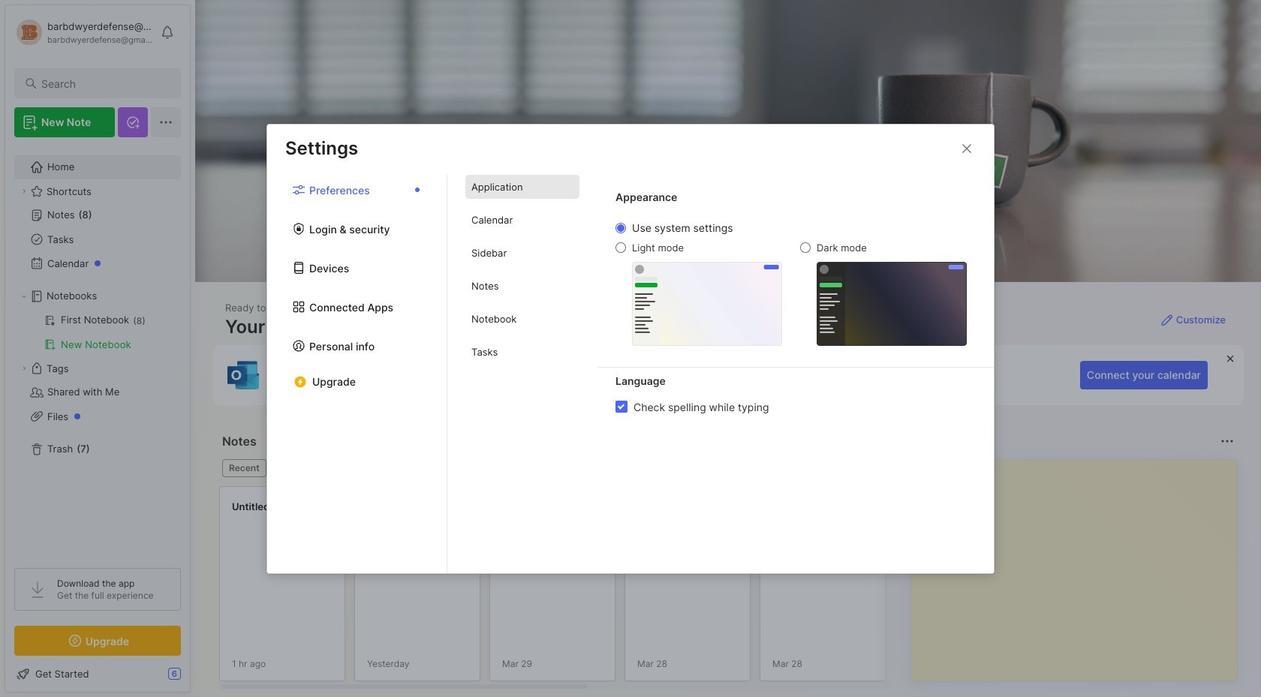 Task type: describe. For each thing, give the bounding box(es) containing it.
main element
[[0, 0, 195, 698]]

expand notebooks image
[[20, 292, 29, 301]]

2 tab list from the left
[[448, 175, 598, 573]]

Search text field
[[41, 77, 167, 91]]

none search field inside main element
[[41, 74, 167, 92]]



Task type: locate. For each thing, give the bounding box(es) containing it.
close image
[[958, 139, 976, 157]]

None radio
[[616, 223, 626, 234]]

tree
[[5, 146, 190, 555]]

group inside main element
[[14, 309, 180, 357]]

tab list
[[267, 175, 448, 573], [448, 175, 598, 573]]

row group
[[219, 487, 1262, 691]]

tree inside main element
[[5, 146, 190, 555]]

expand tags image
[[20, 364, 29, 373]]

Start writing… text field
[[923, 460, 1237, 669]]

tab
[[466, 175, 580, 199], [466, 208, 580, 232], [466, 241, 580, 265], [466, 274, 580, 298], [466, 307, 580, 331], [466, 340, 580, 364], [222, 460, 266, 478]]

1 tab list from the left
[[267, 175, 448, 573]]

None radio
[[616, 243, 626, 253], [801, 243, 811, 253], [616, 243, 626, 253], [801, 243, 811, 253]]

None checkbox
[[616, 401, 628, 413]]

None search field
[[41, 74, 167, 92]]

group
[[14, 309, 180, 357]]

option group
[[616, 222, 967, 346]]



Task type: vqa. For each thing, say whether or not it's contained in the screenshot.
the bottommost Upgrade popup button
no



